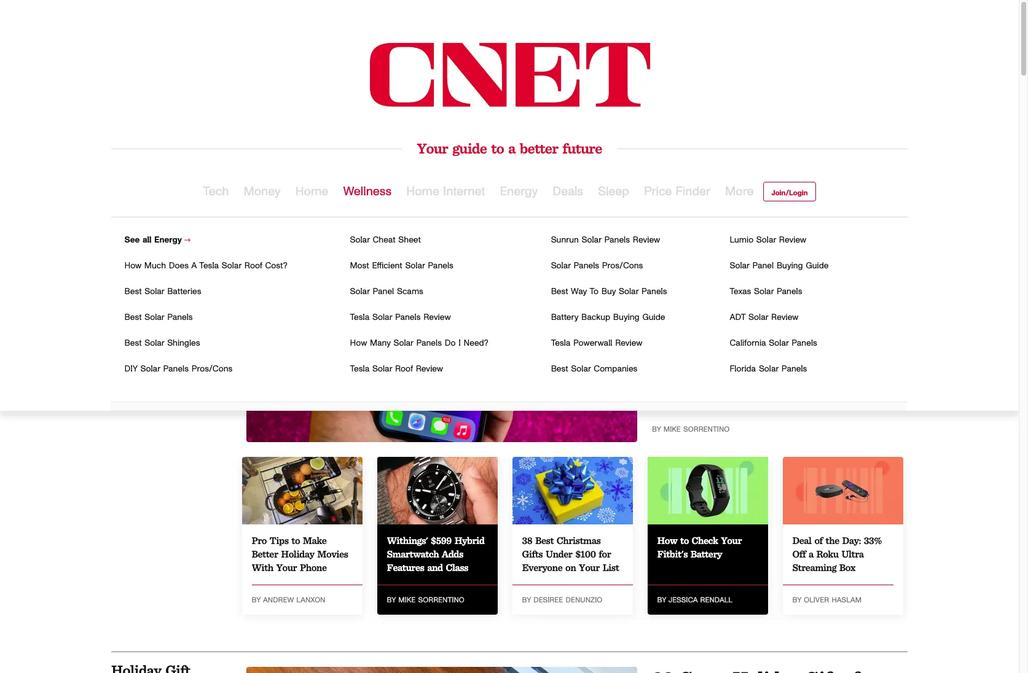 Task type: locate. For each thing, give the bounding box(es) containing it.
more
[[726, 186, 754, 198], [828, 385, 851, 395]]

make
[[303, 535, 327, 547]]

i
[[459, 339, 461, 348]]

christmas
[[557, 535, 601, 547]]

and left class
[[427, 562, 443, 574]]

2 vertical spatial how
[[658, 535, 678, 547]]

1 horizontal spatial energy
[[500, 186, 538, 198]]

1 vertical spatial the
[[837, 371, 851, 381]]

adt solar review
[[730, 314, 799, 322]]

best left way
[[551, 288, 569, 296]]

1 vertical spatial pros/cons
[[192, 365, 233, 374]]

1 horizontal spatial battery
[[691, 549, 723, 561]]

how much does a tesla solar roof cost? link
[[125, 262, 288, 271]]

0 horizontal spatial roof
[[245, 262, 262, 271]]

better
[[520, 140, 558, 157]]

1 vertical spatial apple's
[[715, 371, 746, 381]]

how many solar panels do i need? link
[[350, 339, 489, 348]]

best up the best solar shingles link
[[125, 314, 142, 322]]

1 vertical spatial more
[[828, 385, 851, 395]]

1 horizontal spatial more
[[828, 385, 851, 395]]

1 horizontal spatial guide
[[806, 262, 829, 271]]

mike down the features
[[399, 597, 416, 604]]

your left guide
[[417, 140, 448, 157]]

0 horizontal spatial to
[[292, 535, 300, 547]]

panel for scams
[[373, 288, 394, 296]]

0 horizontal spatial sorrentino
[[418, 597, 465, 604]]

38
[[522, 535, 533, 547]]

best for best solar companies
[[551, 365, 569, 374]]

energy down your guide to a better future
[[500, 186, 538, 198]]

battery down way
[[551, 314, 579, 322]]

a inside deal of the day: 33% off a roku ultra streaming box
[[809, 549, 814, 561]]

and down 'lumio solar review'
[[751, 245, 782, 269]]

tesla solar panels review link
[[350, 314, 451, 322]]

diy solar panels pros/cons
[[125, 365, 233, 374]]

diy
[[125, 365, 138, 374]]

apple's left a $500 hole in its lineup, and android is filling the gap
[[652, 222, 887, 293]]

florida solar panels
[[730, 365, 808, 374]]

2 horizontal spatial to
[[681, 535, 689, 547]]

smartwatch
[[387, 549, 439, 561]]

0 horizontal spatial mike
[[399, 597, 416, 604]]

1 horizontal spatial buying
[[777, 262, 804, 271]]

1 horizontal spatial home
[[407, 186, 440, 198]]

solar down 'best solar panels' link
[[145, 339, 164, 348]]

how left "many"
[[350, 339, 367, 348]]

solar up solar panels pros/cons
[[582, 236, 602, 245]]

panels down the solar panel buying guide link
[[777, 288, 803, 296]]

on
[[566, 562, 576, 574]]

best for best solar batteries
[[125, 288, 142, 296]]

your inside how to check your fitbit's battery
[[721, 535, 742, 547]]

your down the $100
[[579, 562, 600, 574]]

0 horizontal spatial guide
[[643, 314, 666, 322]]

how up the 'learn more' at the left of page
[[125, 262, 141, 271]]

$100
[[576, 549, 596, 561]]

tech
[[203, 186, 229, 198]]

in
[[870, 222, 887, 246]]

sorrentino
[[684, 426, 730, 433], [418, 597, 465, 604]]

1 vertical spatial for
[[599, 549, 611, 561]]

roof left cost?
[[245, 262, 262, 271]]

to for make
[[292, 535, 300, 547]]

0 horizontal spatial home
[[296, 186, 329, 198]]

scams
[[397, 288, 424, 296]]

box
[[840, 562, 856, 574]]

2 vertical spatial the
[[826, 535, 840, 547]]

0 vertical spatial guide
[[806, 262, 829, 271]]

0 vertical spatial the
[[714, 269, 741, 293]]

lumio solar review
[[730, 236, 807, 245]]

by for how to check your fitbit's battery
[[658, 597, 667, 604]]

adt
[[730, 314, 746, 322]]

the right 'from' at the bottom of page
[[837, 371, 851, 381]]

0 horizontal spatial and
[[427, 562, 443, 574]]

see all energy link
[[125, 236, 191, 245]]

0 vertical spatial pros/cons
[[603, 262, 643, 271]]

android
[[788, 245, 858, 269]]

sorrentino down class
[[418, 597, 465, 604]]

your down holiday on the left of the page
[[276, 562, 297, 574]]

by down features
[[652, 426, 661, 433]]

money.
[[726, 398, 758, 408]]

solar down more
[[145, 288, 164, 296]]

for up list
[[599, 549, 611, 561]]

to
[[491, 140, 504, 157], [292, 535, 300, 547], [681, 535, 689, 547]]

phone
[[652, 385, 680, 395]]

2 horizontal spatial a
[[809, 549, 814, 561]]

see all energy
[[125, 236, 184, 245]]

for
[[691, 398, 703, 408], [599, 549, 611, 561]]

0 vertical spatial apple's
[[652, 222, 715, 246]]

battery inside how to check your fitbit's battery
[[691, 549, 723, 561]]

pros/cons down 'shingles' at the bottom
[[192, 365, 233, 374]]

0 horizontal spatial by mike sorrentino
[[387, 597, 465, 604]]

roku ultra image
[[783, 457, 904, 525]]

0 horizontal spatial energy
[[154, 236, 182, 245]]

more
[[133, 272, 150, 279]]

movies
[[317, 549, 348, 561]]

hybrid
[[455, 535, 485, 547]]

0 vertical spatial by mike sorrentino
[[652, 426, 730, 433]]

solar down powerwall
[[571, 365, 591, 374]]

your inside 38 best christmas gifts under $100 for everyone on your list
[[579, 562, 600, 574]]

1 horizontal spatial for
[[691, 398, 703, 408]]

guide
[[453, 140, 487, 157]]

internet
[[443, 186, 485, 198]]

panel up texas solar panels link
[[753, 262, 774, 271]]

0 vertical spatial roof
[[245, 262, 262, 271]]

home right money
[[296, 186, 329, 198]]

2 vertical spatial a
[[809, 549, 814, 561]]

review down the "how many solar panels do i need?" on the left bottom of page
[[416, 365, 443, 374]]

0 vertical spatial a
[[509, 140, 516, 157]]

lumio solar review link
[[730, 236, 807, 245]]

pros/cons up best way to buy solar panels
[[603, 262, 643, 271]]

panel down efficient
[[373, 288, 394, 296]]

much
[[144, 262, 166, 271]]

its
[[652, 245, 675, 269]]

best down the 'learn more' at the left of page
[[125, 288, 142, 296]]

solar up phones
[[759, 365, 779, 374]]

cost?
[[265, 262, 288, 271]]

california
[[730, 339, 767, 348]]

more inside 'commentary: apple's near-absence from the cheaper phone market lets rival phones provide more modern features for less money.'
[[828, 385, 851, 395]]

most efficient solar panels
[[350, 262, 454, 271]]

best for best solar shingles
[[125, 339, 142, 348]]

by for withings' $599 hybrid smartwatch adds features and class
[[387, 597, 396, 604]]

best right 38
[[536, 535, 554, 547]]

0 vertical spatial energy
[[500, 186, 538, 198]]

by left desiree
[[522, 597, 531, 604]]

sorrentino down less
[[684, 426, 730, 433]]

0 vertical spatial battery
[[551, 314, 579, 322]]

a black fitbit fitness tracker against a green background. image
[[648, 457, 768, 525]]

the left gap
[[714, 269, 741, 293]]

1 vertical spatial energy
[[154, 236, 182, 245]]

solar up the best solar shingles link
[[145, 314, 164, 322]]

review up the solar panel buying guide link
[[780, 236, 807, 245]]

home for home internet
[[407, 186, 440, 198]]

with
[[252, 562, 273, 574]]

by left jessica
[[658, 597, 667, 604]]

your guide to a better future
[[417, 140, 602, 157]]

home left internet
[[407, 186, 440, 198]]

1 home from the left
[[296, 186, 329, 198]]

most
[[350, 262, 369, 271]]

0 vertical spatial and
[[751, 245, 782, 269]]

a inside apple's left a $500 hole in its lineup, and android is filling the gap
[[761, 222, 770, 246]]

1 vertical spatial by mike sorrentino
[[387, 597, 465, 604]]

buying
[[777, 262, 804, 271], [614, 314, 640, 322]]

a left better
[[509, 140, 516, 157]]

your right check
[[721, 535, 742, 547]]

1 vertical spatial a
[[761, 222, 770, 246]]

1 vertical spatial guide
[[643, 314, 666, 322]]

gifts
[[522, 549, 543, 561]]

0 horizontal spatial battery
[[551, 314, 579, 322]]

ultra
[[842, 549, 864, 561]]

apple's down price finder link
[[652, 222, 715, 246]]

1 vertical spatial and
[[427, 562, 443, 574]]

0 vertical spatial how
[[125, 262, 141, 271]]

by down the features
[[387, 597, 396, 604]]

best for best solar panels
[[125, 314, 142, 322]]

to up holiday on the left of the page
[[292, 535, 300, 547]]

how to check your fitbit's battery
[[658, 535, 742, 561]]

best up the diy
[[125, 339, 142, 348]]

apple's
[[652, 222, 715, 246], [715, 371, 746, 381]]

apple's inside apple's left a $500 hole in its lineup, and android is filling the gap
[[652, 222, 715, 246]]

texas solar panels link
[[730, 288, 803, 296]]

0 horizontal spatial more
[[726, 186, 754, 198]]

pro
[[252, 535, 267, 547]]

buying for backup
[[614, 314, 640, 322]]

powerwall
[[574, 339, 613, 348]]

off
[[793, 549, 806, 561]]

how up fitbit's
[[658, 535, 678, 547]]

2 home from the left
[[407, 186, 440, 198]]

rival
[[735, 385, 753, 395]]

0 vertical spatial mike
[[664, 426, 681, 433]]

1 horizontal spatial panel
[[753, 262, 774, 271]]

1 vertical spatial battery
[[691, 549, 723, 561]]

to inside how to check your fitbit's battery
[[681, 535, 689, 547]]

wrapped gift image
[[513, 457, 633, 525]]

panels down scams
[[395, 314, 421, 322]]

guide down $500
[[806, 262, 829, 271]]

1 vertical spatial sorrentino
[[418, 597, 465, 604]]

0 horizontal spatial for
[[599, 549, 611, 561]]

a right off
[[809, 549, 814, 561]]

for down market
[[691, 398, 703, 408]]

by mike sorrentino down the features
[[387, 597, 465, 604]]

by desiree denunzio
[[522, 597, 603, 604]]

how many solar panels do i need?
[[350, 339, 489, 348]]

solar down sunrun
[[551, 262, 571, 271]]

roof down the "how many solar panels do i need?" on the left bottom of page
[[395, 365, 413, 374]]

the right of
[[826, 535, 840, 547]]

panels
[[605, 236, 630, 245], [428, 262, 454, 271], [574, 262, 600, 271], [642, 288, 668, 296], [777, 288, 803, 296], [167, 314, 193, 322], [395, 314, 421, 322], [417, 339, 442, 348], [792, 339, 818, 348], [163, 365, 189, 374], [782, 365, 808, 374]]

tesla powerwall review
[[551, 339, 643, 348]]

1 vertical spatial panel
[[373, 288, 394, 296]]

0 horizontal spatial buying
[[614, 314, 640, 322]]

1 horizontal spatial by mike sorrentino
[[652, 426, 730, 433]]

1 horizontal spatial pros/cons
[[603, 262, 643, 271]]

2 horizontal spatial how
[[658, 535, 678, 547]]

cheat
[[373, 236, 396, 245]]

1 horizontal spatial to
[[491, 140, 504, 157]]

1 vertical spatial buying
[[614, 314, 640, 322]]

0 horizontal spatial panel
[[373, 288, 394, 296]]

jessica
[[669, 597, 698, 604]]

0 horizontal spatial a
[[509, 140, 516, 157]]

guide down the filling on the top of page
[[643, 314, 666, 322]]

1 vertical spatial how
[[350, 339, 367, 348]]

more up left
[[726, 186, 754, 198]]

a right lumio
[[761, 222, 770, 246]]

class
[[446, 562, 468, 574]]

1 horizontal spatial sorrentino
[[684, 426, 730, 433]]

guide
[[806, 262, 829, 271], [643, 314, 666, 322]]

0 vertical spatial panel
[[753, 262, 774, 271]]

denunzio
[[566, 597, 603, 604]]

guide for solar panel buying guide
[[806, 262, 829, 271]]

1 horizontal spatial roof
[[395, 365, 413, 374]]

0 vertical spatial for
[[691, 398, 703, 408]]

texas
[[730, 288, 752, 296]]

and
[[751, 245, 782, 269], [427, 562, 443, 574]]

best solar companies link
[[551, 365, 638, 374]]

to right guide
[[491, 140, 504, 157]]

tesla for tesla powerwall review
[[551, 339, 571, 348]]

how inside how to check your fitbit's battery
[[658, 535, 678, 547]]

to up fitbit's
[[681, 535, 689, 547]]

more down 'from' at the bottom of page
[[828, 385, 851, 395]]

1 horizontal spatial a
[[761, 222, 770, 246]]

solar right adt
[[749, 314, 769, 322]]

0 horizontal spatial pros/cons
[[192, 365, 233, 374]]

best down the tesla powerwall review
[[551, 365, 569, 374]]

solar right texas at the top right
[[755, 288, 774, 296]]

0 horizontal spatial how
[[125, 262, 141, 271]]

by mike sorrentino down features
[[652, 426, 730, 433]]

mike down features
[[664, 426, 681, 433]]

solar panels pros/cons link
[[551, 262, 643, 271]]

by left andrew
[[252, 597, 261, 604]]

tesla for tesla solar roof review
[[350, 365, 370, 374]]

by
[[652, 426, 661, 433], [252, 597, 261, 604], [387, 597, 396, 604], [522, 597, 531, 604], [658, 597, 667, 604], [793, 597, 802, 604]]

solar right buy
[[619, 288, 639, 296]]

solar up florida solar panels 'link'
[[769, 339, 789, 348]]

tesla powerwall review link
[[551, 339, 643, 348]]

by left the oliver
[[793, 597, 802, 604]]

solar up "many"
[[373, 314, 392, 322]]

buying down $500
[[777, 262, 804, 271]]

do
[[445, 339, 456, 348]]

buying right backup
[[614, 314, 640, 322]]

withings scanwatch nova image
[[377, 457, 498, 525]]

backup
[[582, 314, 611, 322]]

apple's up lets
[[715, 371, 746, 381]]

price finder link
[[644, 172, 711, 212]]

1 horizontal spatial how
[[350, 339, 367, 348]]

$500
[[776, 222, 818, 246]]

the inside apple's left a $500 hole in its lineup, and android is filling the gap
[[714, 269, 741, 293]]

price finder
[[644, 186, 711, 198]]

to inside pro tips to make better holiday movies with your phone
[[292, 535, 300, 547]]

1 horizontal spatial and
[[751, 245, 782, 269]]

0 vertical spatial buying
[[777, 262, 804, 271]]

energy down 2023
[[154, 236, 182, 245]]

sleep
[[598, 186, 630, 198]]

battery down check
[[691, 549, 723, 561]]

iphone 13 mini image
[[247, 223, 638, 443]]

for inside 38 best christmas gifts under $100 for everyone on your list
[[599, 549, 611, 561]]



Task type: describe. For each thing, give the bounding box(es) containing it.
features
[[652, 398, 688, 408]]

price
[[644, 186, 672, 198]]

picture of the iphone 12 pro max filming a pan of mulled cider ingredients image
[[242, 457, 362, 525]]

commentary: apple's near-absence from the cheaper phone market lets rival phones provide more modern features for less money.
[[652, 371, 890, 408]]

by for pro tips to make better holiday movies with your phone
[[252, 597, 261, 604]]

withings' $599 hybrid smartwatch adds features and class
[[387, 535, 485, 574]]

a
[[191, 262, 197, 271]]

sheet
[[399, 236, 421, 245]]

2023
[[158, 217, 190, 235]]

pro tips to make better holiday movies with your phone
[[252, 535, 348, 574]]

everyone
[[522, 562, 563, 574]]

by andrew lanxon
[[252, 597, 326, 604]]

desiree
[[534, 597, 563, 604]]

all
[[143, 236, 152, 245]]

1 horizontal spatial mike
[[664, 426, 681, 433]]

how for how much does a tesla solar roof cost?
[[125, 262, 141, 271]]

sunrun solar panels review link
[[551, 236, 661, 245]]

best solar batteries
[[125, 288, 201, 296]]

0 vertical spatial sorrentino
[[684, 426, 730, 433]]

best solar shingles
[[125, 339, 200, 348]]

lanxon
[[297, 597, 326, 604]]

how much does a tesla solar roof cost?
[[125, 262, 288, 271]]

rendall
[[701, 597, 733, 604]]

lineup,
[[681, 245, 745, 269]]

review up do
[[424, 314, 451, 322]]

future
[[563, 140, 602, 157]]

day:
[[843, 535, 862, 547]]

solar cheat sheet
[[350, 236, 421, 245]]

home internet
[[407, 186, 485, 198]]

modern
[[854, 385, 888, 395]]

from
[[813, 371, 833, 381]]

home for home
[[296, 186, 329, 198]]

your inside pro tips to make better holiday movies with your phone
[[276, 562, 297, 574]]

and inside apple's left a $500 hole in its lineup, and android is filling the gap
[[751, 245, 782, 269]]

apple's inside 'commentary: apple's near-absence from the cheaper phone market lets rival phones provide more modern features for less money.'
[[715, 371, 746, 381]]

1 vertical spatial mike
[[399, 597, 416, 604]]

best inside 38 best christmas gifts under $100 for everyone on your list
[[536, 535, 554, 547]]

see
[[125, 236, 140, 245]]

cheaper
[[854, 371, 890, 381]]

solar panel scams link
[[350, 288, 424, 296]]

best solar batteries link
[[125, 288, 201, 296]]

tesla solar roof review link
[[350, 365, 443, 374]]

learn more
[[111, 272, 150, 279]]

finder
[[676, 186, 711, 198]]

panels up way
[[574, 262, 600, 271]]

solar right the diy
[[141, 365, 160, 374]]

tesla solar roof review
[[350, 365, 443, 374]]

most efficient solar panels link
[[350, 262, 454, 271]]

solar up scams
[[405, 262, 425, 271]]

market
[[683, 385, 714, 395]]

5,
[[143, 217, 154, 235]]

sunrun solar panels review
[[551, 236, 661, 245]]

panels up absence
[[792, 339, 818, 348]]

of
[[815, 535, 823, 547]]

deal of the day: 33% off a roku ultra streaming box
[[793, 535, 882, 574]]

solar right lumio
[[757, 236, 777, 245]]

how for how many solar panels do i need?
[[350, 339, 367, 348]]

buying for panel
[[777, 262, 804, 271]]

panels up provide on the bottom right of page
[[782, 365, 808, 374]]

panel for buying
[[753, 262, 774, 271]]

review up california solar panels
[[772, 314, 799, 322]]

for inside 'commentary: apple's near-absence from the cheaper phone market lets rival phones provide more modern features for less money.'
[[691, 398, 703, 408]]

panels down the its
[[642, 288, 668, 296]]

best solar panels
[[125, 314, 193, 322]]

to for a
[[491, 140, 504, 157]]

california solar panels
[[730, 339, 818, 348]]

and inside withings' $599 hybrid smartwatch adds features and class
[[427, 562, 443, 574]]

panels right efficient
[[428, 262, 454, 271]]

many
[[370, 339, 391, 348]]

deal
[[793, 535, 812, 547]]

shingles
[[167, 339, 200, 348]]

left
[[721, 222, 755, 246]]

1 vertical spatial roof
[[395, 365, 413, 374]]

adt solar review link
[[730, 314, 799, 322]]

solar panel scams
[[350, 288, 424, 296]]

solar panel buying guide
[[730, 262, 829, 271]]

best for best way to buy solar panels
[[551, 288, 569, 296]]

sunrun
[[551, 236, 579, 245]]

solar right a
[[222, 262, 242, 271]]

withings'
[[387, 535, 428, 547]]

solar down most
[[350, 288, 370, 296]]

best way to buy solar panels
[[551, 288, 668, 296]]

the inside 'commentary: apple's near-absence from the cheaper phone market lets rival phones provide more modern features for less money.'
[[837, 371, 851, 381]]

fitbit's
[[658, 549, 688, 561]]

streaming
[[793, 562, 837, 574]]

best way to buy solar panels link
[[551, 288, 668, 296]]

by oliver haslam
[[793, 597, 862, 604]]

solar cheat sheet link
[[350, 236, 421, 245]]

the inside deal of the day: 33% off a roku ultra streaming box
[[826, 535, 840, 547]]

dec. 5, 2023
[[111, 217, 190, 235]]

companies
[[594, 365, 638, 374]]

38 best christmas gifts under $100 for everyone on your list
[[522, 535, 619, 574]]

guide for battery backup buying guide
[[643, 314, 666, 322]]

hole
[[824, 222, 864, 246]]

join/login button
[[764, 182, 816, 202]]

tesla for tesla solar panels review
[[350, 314, 370, 322]]

features
[[387, 562, 425, 574]]

panels down 'shingles' at the bottom
[[163, 365, 189, 374]]

check
[[692, 535, 719, 547]]

0 vertical spatial more
[[726, 186, 754, 198]]

wellness
[[343, 186, 392, 198]]

panels left do
[[417, 339, 442, 348]]

solar down "many"
[[373, 365, 392, 374]]

learn more link
[[111, 267, 232, 284]]

tesla solar panels review
[[350, 314, 451, 322]]

batteries
[[167, 288, 201, 296]]

efficient
[[372, 262, 403, 271]]

review up the its
[[633, 236, 661, 245]]

$599
[[431, 535, 452, 547]]

panels up solar panels pros/cons
[[605, 236, 630, 245]]

florida solar panels link
[[730, 365, 808, 374]]

haslam
[[832, 597, 862, 604]]

solar left cheat
[[350, 236, 370, 245]]

need?
[[464, 339, 489, 348]]

solar panel buying guide link
[[730, 262, 829, 271]]

absence
[[772, 371, 810, 381]]

under
[[546, 549, 573, 561]]

phones
[[756, 385, 789, 395]]

battery backup buying guide
[[551, 314, 666, 322]]

33%
[[864, 535, 882, 547]]

by for 38 best christmas gifts under $100 for everyone on your list
[[522, 597, 531, 604]]

buy
[[602, 288, 616, 296]]

review up companies
[[616, 339, 643, 348]]

diy solar panels pros/cons link
[[125, 365, 233, 374]]

list
[[603, 562, 619, 574]]

how for how to check your fitbit's battery
[[658, 535, 678, 547]]

best solar shingles link
[[125, 339, 200, 348]]

andrew
[[263, 597, 294, 604]]

panels up 'shingles' at the bottom
[[167, 314, 193, 322]]

solar right "many"
[[394, 339, 414, 348]]

commentary:
[[652, 371, 712, 381]]

by for deal of the day: 33% off a roku ultra streaming box
[[793, 597, 802, 604]]

oliver
[[804, 597, 830, 604]]

by jessica rendall
[[658, 597, 733, 604]]

solar up texas at the top right
[[730, 262, 750, 271]]



Task type: vqa. For each thing, say whether or not it's contained in the screenshot.
"BEST SOLAR BATTERIES" 'link'
yes



